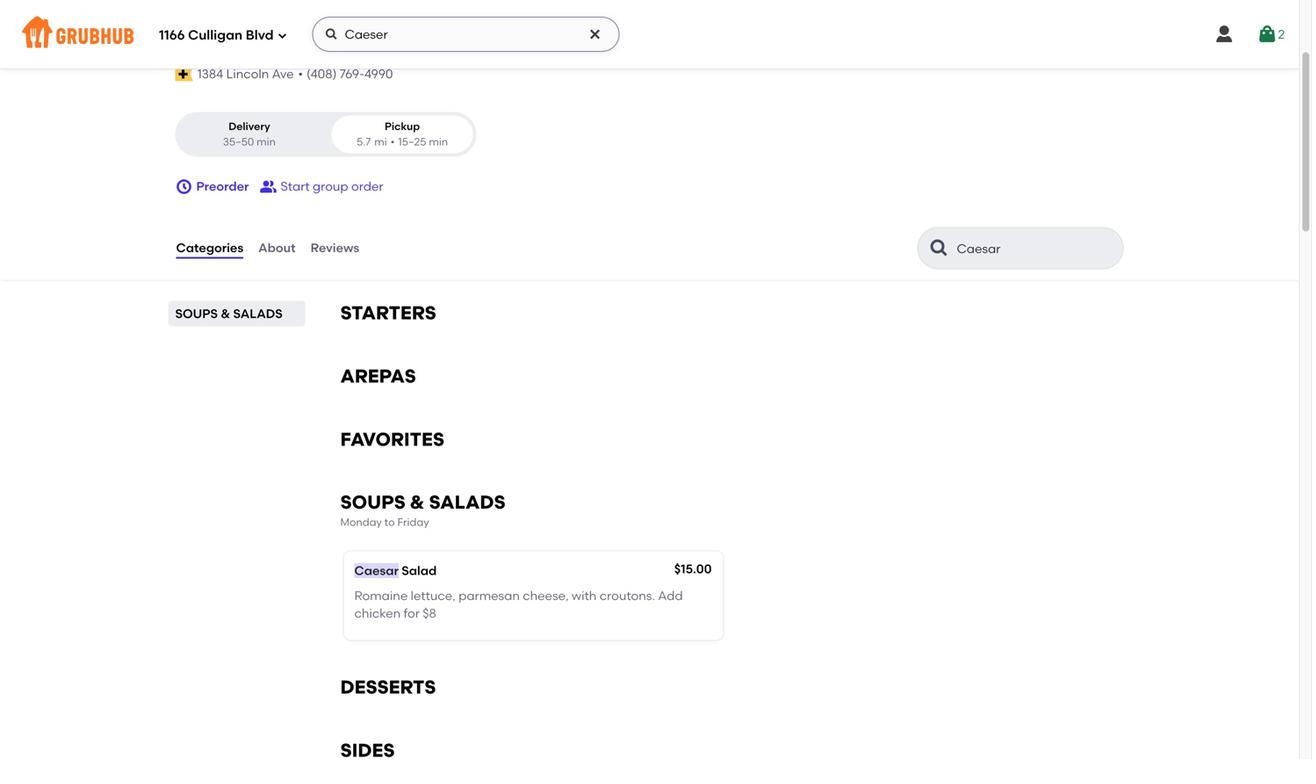 Task type: vqa. For each thing, say whether or not it's contained in the screenshot.
the left subscription pass icon
no



Task type: describe. For each thing, give the bounding box(es) containing it.
soups for soups & salads monday to friday
[[341, 491, 406, 514]]

5.7
[[357, 135, 371, 148]]

mi
[[375, 135, 387, 148]]

preorder
[[196, 179, 249, 194]]

arepas latin cuisine
[[175, 24, 429, 53]]

to
[[385, 516, 395, 529]]

& for soups & salads monday to friday
[[410, 491, 425, 514]]

main navigation navigation
[[0, 0, 1300, 69]]

soups & salads
[[175, 306, 283, 321]]

friday
[[398, 516, 429, 529]]

order
[[352, 179, 384, 194]]

svg image
[[1258, 24, 1279, 45]]

for
[[404, 606, 420, 621]]

769-
[[340, 67, 365, 81]]

delivery
[[229, 120, 270, 133]]

lettuce,
[[411, 588, 456, 603]]

add
[[658, 588, 683, 603]]

svg image inside preorder button
[[175, 178, 193, 195]]

1166 culligan blvd
[[159, 27, 274, 43]]

1384
[[197, 67, 223, 81]]

about button
[[258, 216, 297, 280]]

monday
[[341, 516, 382, 529]]

romaine
[[355, 588, 408, 603]]

categories button
[[175, 216, 244, 280]]

Search Arepas Latin Cuisine search field
[[956, 240, 1090, 257]]

romaine lettuce, parmesan cheese, with croutons. add chicken for $8
[[355, 588, 683, 621]]

delivery 35–50 min
[[223, 120, 276, 148]]

1384 lincoln ave
[[197, 67, 294, 81]]

cuisine
[[338, 24, 429, 53]]

caesar salad
[[355, 563, 437, 578]]

salads for soups & salads monday to friday
[[429, 491, 506, 514]]

2 button
[[1258, 18, 1286, 50]]

1384 lincoln ave button
[[197, 64, 295, 84]]

start
[[281, 179, 310, 194]]

ave
[[272, 67, 294, 81]]

desserts
[[341, 676, 436, 699]]

culligan
[[188, 27, 243, 43]]

pickup
[[385, 120, 420, 133]]



Task type: locate. For each thing, give the bounding box(es) containing it.
cheese,
[[523, 588, 569, 603]]

(408)
[[307, 67, 337, 81]]

$8
[[423, 606, 437, 621]]

soups & salads tab
[[175, 304, 298, 323]]

& for soups & salads
[[221, 306, 230, 321]]

lincoln
[[226, 67, 269, 81]]

pickup 5.7 mi • 15–25 min
[[357, 120, 448, 148]]

reviews button
[[310, 216, 361, 280]]

min inside pickup 5.7 mi • 15–25 min
[[429, 135, 448, 148]]

1 min from the left
[[257, 135, 276, 148]]

& inside soups & salads monday to friday
[[410, 491, 425, 514]]

group
[[313, 179, 349, 194]]

arepas
[[341, 365, 416, 387]]

2
[[1279, 27, 1286, 42]]

0 horizontal spatial min
[[257, 135, 276, 148]]

1 vertical spatial salads
[[429, 491, 506, 514]]

soups inside tab
[[175, 306, 218, 321]]

1 horizontal spatial &
[[410, 491, 425, 514]]

salads
[[233, 306, 283, 321], [429, 491, 506, 514]]

min inside delivery 35–50 min
[[257, 135, 276, 148]]

salads inside tab
[[233, 306, 283, 321]]

1 vertical spatial &
[[410, 491, 425, 514]]

subscription pass image
[[175, 67, 193, 81]]

soups
[[175, 306, 218, 321], [341, 491, 406, 514]]

croutons.
[[600, 588, 655, 603]]

1 vertical spatial soups
[[341, 491, 406, 514]]

reviews
[[311, 240, 360, 255]]

caesar
[[355, 563, 399, 578]]

favorites
[[341, 428, 445, 451]]

& down categories "button"
[[221, 306, 230, 321]]

start group order button
[[260, 171, 384, 202]]

option group containing delivery 35–50 min
[[175, 112, 477, 157]]

1 vertical spatial •
[[391, 135, 395, 148]]

Search for food, convenience, alcohol... search field
[[313, 17, 620, 52]]

soups for soups & salads
[[175, 306, 218, 321]]

15–25
[[398, 135, 427, 148]]

0 vertical spatial &
[[221, 306, 230, 321]]

1166
[[159, 27, 185, 43]]

1 horizontal spatial salads
[[429, 491, 506, 514]]

0 horizontal spatial •
[[298, 67, 303, 81]]

min right 15–25
[[429, 135, 448, 148]]

soups & salads monday to friday
[[341, 491, 506, 529]]

• inside pickup 5.7 mi • 15–25 min
[[391, 135, 395, 148]]

0 vertical spatial •
[[298, 67, 303, 81]]

•
[[298, 67, 303, 81], [391, 135, 395, 148]]

soups inside soups & salads monday to friday
[[341, 491, 406, 514]]

with
[[572, 588, 597, 603]]

soups up monday
[[341, 491, 406, 514]]

0 vertical spatial salads
[[233, 306, 283, 321]]

chicken
[[355, 606, 401, 621]]

option group
[[175, 112, 477, 157]]

1 horizontal spatial min
[[429, 135, 448, 148]]

salads down about button
[[233, 306, 283, 321]]

start group order
[[281, 179, 384, 194]]

salads for soups & salads
[[233, 306, 283, 321]]

• (408) 769-4990
[[298, 67, 393, 81]]

• right ave
[[298, 67, 303, 81]]

soups down categories "button"
[[175, 306, 218, 321]]

(408) 769-4990 button
[[307, 65, 393, 83]]

• right mi
[[391, 135, 395, 148]]

min
[[257, 135, 276, 148], [429, 135, 448, 148]]

0 horizontal spatial &
[[221, 306, 230, 321]]

search icon image
[[929, 238, 950, 259]]

& inside tab
[[221, 306, 230, 321]]

1 horizontal spatial soups
[[341, 491, 406, 514]]

categories
[[176, 240, 244, 255]]

about
[[259, 240, 296, 255]]

parmesan
[[459, 588, 520, 603]]

salads up friday
[[429, 491, 506, 514]]

salad
[[402, 563, 437, 578]]

preorder button
[[175, 171, 249, 202]]

people icon image
[[260, 178, 277, 195]]

4990
[[365, 67, 393, 81]]

35–50
[[223, 135, 254, 148]]

salads inside soups & salads monday to friday
[[429, 491, 506, 514]]

starters
[[341, 302, 437, 324]]

min down delivery at the top of page
[[257, 135, 276, 148]]

blvd
[[246, 27, 274, 43]]

&
[[221, 306, 230, 321], [410, 491, 425, 514]]

svg image
[[1215, 24, 1236, 45], [325, 27, 339, 41], [588, 27, 603, 41], [277, 30, 288, 41], [175, 178, 193, 195]]

$15.00
[[675, 562, 712, 577]]

& up friday
[[410, 491, 425, 514]]

latin
[[270, 24, 332, 53]]

0 horizontal spatial soups
[[175, 306, 218, 321]]

1 horizontal spatial •
[[391, 135, 395, 148]]

2 min from the left
[[429, 135, 448, 148]]

0 horizontal spatial salads
[[233, 306, 283, 321]]

arepas
[[175, 24, 264, 53]]

0 vertical spatial soups
[[175, 306, 218, 321]]



